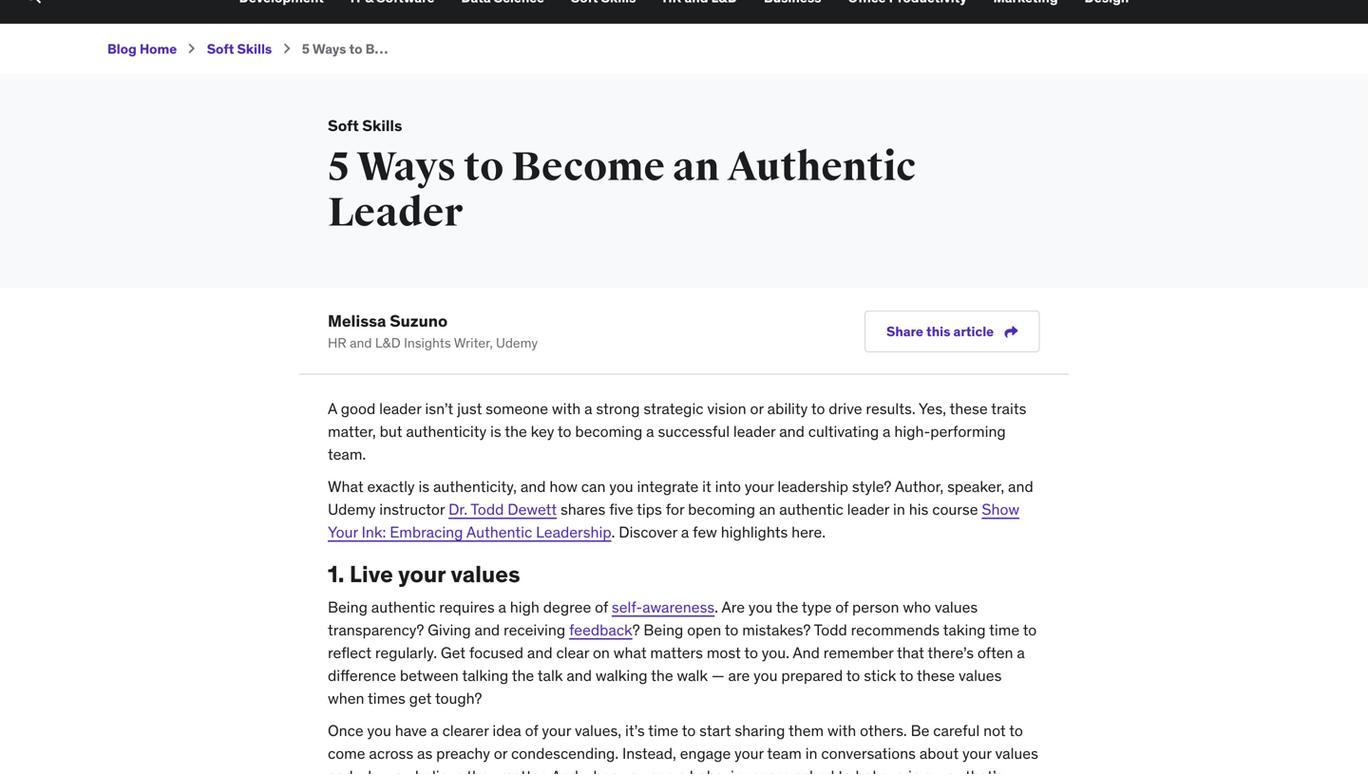 Task type: describe. For each thing, give the bounding box(es) containing it.
blog
[[107, 40, 137, 57]]

performing
[[931, 422, 1006, 442]]

isn't
[[425, 399, 454, 419]]

a down results.
[[883, 422, 891, 442]]

high
[[510, 598, 540, 617]]

time inside ? being open to mistakes? todd recommends taking time to reflect regularly. get focused and clear on what matters most to you. and remember that there's often a difference between talking the talk and walking the walk — are you prepared to stick to these values when times get tough?
[[990, 621, 1020, 640]]

soft for soft skills
[[207, 40, 234, 57]]

regularly.
[[375, 643, 437, 663]]

writer,
[[454, 335, 493, 352]]

0 vertical spatial todd
[[471, 500, 504, 520]]

they
[[467, 767, 496, 775]]

about
[[920, 744, 959, 764]]

soft skills link
[[207, 40, 272, 57]]

values inside 'once you have a clearer idea of your values, it's time to start sharing them with others. be careful not to come across as preachy or condescending. instead, engage your team in conversations about your values and why you believe they matter. and when you see a behavior or are asked to behave in a way that'
[[996, 744, 1039, 764]]

authentic inside 'show your ink: embracing authentic leadership'
[[467, 523, 532, 542]]

2 vertical spatial in
[[909, 767, 921, 775]]

? being open to mistakes? todd recommends taking time to reflect regularly. get focused and clear on what matters most to you. and remember that there's often a difference between talking the talk and walking the walk — are you prepared to stick to these values when times get tough?
[[328, 621, 1037, 709]]

requires
[[439, 598, 495, 617]]

soft skills 5 ways to become an authentic leader
[[328, 116, 916, 238]]

taking
[[943, 621, 986, 640]]

you up across
[[367, 721, 391, 741]]

someone
[[486, 399, 548, 419]]

share
[[887, 323, 924, 340]]

values inside . are you the type of person who values transparency? giving and receiving
[[935, 598, 978, 617]]

across
[[369, 744, 414, 764]]

awareness
[[643, 598, 715, 617]]

skills for soft skills 5 ways to become an authentic leader
[[362, 116, 402, 135]]

yes,
[[919, 399, 947, 419]]

start
[[700, 721, 731, 741]]

and down receiving
[[527, 643, 553, 663]]

with inside 'once you have a clearer idea of your values, it's time to start sharing them with others. be careful not to come across as preachy or condescending. instead, engage your team in conversations about your values and why you believe they matter. and when you see a behavior or are asked to behave in a way that'
[[828, 721, 857, 741]]

soft for soft skills 5 ways to become an authentic leader
[[328, 116, 359, 135]]

behavior
[[690, 767, 748, 775]]

1.
[[328, 560, 345, 589]]

key
[[531, 422, 554, 442]]

1 vertical spatial or
[[494, 744, 508, 764]]

dr. todd dewett link
[[449, 500, 557, 520]]

team
[[767, 744, 802, 764]]

matter,
[[328, 422, 376, 442]]

matter.
[[500, 767, 548, 775]]

Search text field
[[0, 0, 57, 24]]

matters
[[650, 643, 703, 663]]

2 vertical spatial or
[[752, 767, 765, 775]]

leadership
[[536, 523, 612, 542]]

is inside what exactly is authenticity, and how can you integrate it into your leadership style? author, speaker, and udemy instructor
[[419, 477, 430, 497]]

difference
[[328, 666, 396, 686]]

exactly
[[367, 477, 415, 497]]

drive
[[829, 399, 863, 419]]

what
[[328, 477, 364, 497]]

your down sharing
[[735, 744, 764, 764]]

blog home
[[107, 40, 177, 57]]

his
[[909, 500, 929, 520]]

prepared
[[782, 666, 843, 686]]

successful
[[658, 422, 730, 442]]

you down instead,
[[623, 767, 647, 775]]

sharing
[[735, 721, 785, 741]]

your inside what exactly is authenticity, and how can you integrate it into your leadership style? author, speaker, and udemy instructor
[[745, 477, 774, 497]]

dewett
[[508, 500, 557, 520]]

them
[[789, 721, 824, 741]]

and up show
[[1008, 477, 1034, 497]]

or inside a good leader isn't just someone with a strong strategic vision or ability to drive results. yes, these traits matter, but authenticity is the key to becoming a successful leader and cultivating a high-performing team.
[[750, 399, 764, 419]]

and inside ? being open to mistakes? todd recommends taking time to reflect regularly. get focused and clear on what matters most to you. and remember that there's often a difference between talking the talk and walking the walk — are you prepared to stick to these values when times get tough?
[[793, 643, 820, 663]]

melissa
[[328, 311, 386, 331]]

are inside 'once you have a clearer idea of your values, it's time to start sharing them with others. be careful not to come across as preachy or condescending. instead, engage your team in conversations about your values and why you believe they matter. and when you see a behavior or are asked to behave in a way that'
[[769, 767, 791, 775]]

this
[[927, 323, 951, 340]]

of for values,
[[525, 721, 538, 741]]

what
[[614, 643, 647, 663]]

0 horizontal spatial in
[[806, 744, 818, 764]]

and inside . are you the type of person who values transparency? giving and receiving
[[475, 621, 500, 640]]

cultivating
[[809, 422, 879, 442]]

with inside a good leader isn't just someone with a strong strategic vision or ability to drive results. yes, these traits matter, but authenticity is the key to becoming a successful leader and cultivating a high-performing team.
[[552, 399, 581, 419]]

of for awareness
[[595, 598, 608, 617]]

values up requires
[[451, 560, 520, 589]]

it
[[703, 477, 712, 497]]

receiving
[[504, 621, 566, 640]]

stick
[[864, 666, 897, 686]]

condescending.
[[511, 744, 619, 764]]

0 vertical spatial authentic
[[438, 40, 501, 57]]

ways inside soft skills 5 ways to become an authentic leader
[[357, 143, 456, 192]]

. for are
[[715, 598, 719, 617]]

todd inside ? being open to mistakes? todd recommends taking time to reflect regularly. get focused and clear on what matters most to you. and remember that there's often a difference between talking the talk and walking the walk — are you prepared to stick to these values when times get tough?
[[814, 621, 848, 640]]

being inside ? being open to mistakes? todd recommends taking time to reflect regularly. get focused and clear on what matters most to you. and remember that there's often a difference between talking the talk and walking the walk — are you prepared to stick to these values when times get tough?
[[644, 621, 684, 640]]

a
[[328, 399, 337, 419]]

0 horizontal spatial authentic
[[371, 598, 436, 617]]

tips
[[637, 500, 662, 520]]

share this article link
[[865, 311, 1040, 353]]

walking
[[596, 666, 648, 686]]

can
[[581, 477, 606, 497]]

here.
[[792, 523, 826, 542]]

have
[[395, 721, 427, 741]]

focused
[[469, 643, 524, 663]]

the inside a good leader isn't just someone with a strong strategic vision or ability to drive results. yes, these traits matter, but authenticity is the key to becoming a successful leader and cultivating a high-performing team.
[[505, 422, 527, 442]]

values,
[[575, 721, 622, 741]]

authentic inside soft skills 5 ways to become an authentic leader
[[728, 143, 916, 192]]

l&d
[[375, 335, 401, 352]]

most
[[707, 643, 741, 663]]

you inside ? being open to mistakes? todd recommends taking time to reflect regularly. get focused and clear on what matters most to you. and remember that there's often a difference between talking the talk and walking the walk — are you prepared to stick to these values when times get tough?
[[754, 666, 778, 686]]

1 horizontal spatial in
[[893, 500, 906, 520]]

why
[[357, 767, 384, 775]]

a down about
[[925, 767, 933, 775]]

search icon image
[[25, 0, 41, 5]]

type
[[802, 598, 832, 617]]

clear
[[556, 643, 589, 663]]

show your ink: embracing authentic leadership link
[[328, 500, 1020, 542]]

how
[[550, 477, 578, 497]]

are
[[722, 598, 745, 617]]

a right see at the bottom of the page
[[678, 767, 686, 775]]

and inside melissa suzuno hr and l&d insights writer, udemy
[[350, 335, 372, 352]]

time inside 'once you have a clearer idea of your values, it's time to start sharing them with others. be careful not to come across as preachy or condescending. instead, engage your team in conversations about your values and why you believe they matter. and when you see a behavior or are asked to behave in a way that'
[[648, 721, 679, 741]]

melissa suzuno hr and l&d insights writer, udemy
[[328, 311, 538, 352]]

an inside soft skills 5 ways to become an authentic leader
[[673, 143, 720, 192]]

the left talk
[[512, 666, 534, 686]]

1. live your values
[[328, 560, 520, 589]]

instead,
[[623, 744, 677, 764]]

1 vertical spatial leader
[[734, 422, 776, 442]]

ability
[[768, 399, 808, 419]]

you inside . are you the type of person who values transparency? giving and receiving
[[749, 598, 773, 617]]

discover
[[619, 523, 678, 542]]

talk
[[538, 666, 563, 686]]

2 vertical spatial an
[[759, 500, 776, 520]]



Task type: locate. For each thing, give the bounding box(es) containing it.
1 vertical spatial becoming
[[688, 500, 756, 520]]

1 horizontal spatial leader
[[504, 40, 547, 57]]

0 vertical spatial 5
[[302, 40, 310, 57]]

you inside what exactly is authenticity, and how can you integrate it into your leadership style? author, speaker, and udemy instructor
[[610, 477, 634, 497]]

0 horizontal spatial time
[[648, 721, 679, 741]]

0 vertical spatial skills
[[237, 40, 272, 57]]

0 horizontal spatial soft
[[207, 40, 234, 57]]

the down someone
[[505, 422, 527, 442]]

when down difference
[[328, 689, 364, 709]]

and down condescending. on the bottom left
[[552, 767, 579, 775]]

becoming down strong
[[575, 422, 643, 442]]

walk
[[677, 666, 708, 686]]

0 horizontal spatial with
[[552, 399, 581, 419]]

and up the dewett
[[521, 477, 546, 497]]

or right vision
[[750, 399, 764, 419]]

article
[[954, 323, 994, 340]]

mistakes?
[[742, 621, 811, 640]]

time up often
[[990, 621, 1020, 640]]

1 horizontal spatial of
[[595, 598, 608, 617]]

become
[[365, 40, 417, 57], [512, 143, 665, 192]]

a right have
[[431, 721, 439, 741]]

0 horizontal spatial an
[[420, 40, 436, 57]]

1 vertical spatial soft
[[328, 116, 359, 135]]

in up asked
[[806, 744, 818, 764]]

0 vertical spatial or
[[750, 399, 764, 419]]

2 horizontal spatial of
[[836, 598, 849, 617]]

0 vertical spatial becoming
[[575, 422, 643, 442]]

udemy inside melissa suzuno hr and l&d insights writer, udemy
[[496, 335, 538, 352]]

0 horizontal spatial becoming
[[575, 422, 643, 442]]

between
[[400, 666, 459, 686]]

on
[[593, 643, 610, 663]]

these inside a good leader isn't just someone with a strong strategic vision or ability to drive results. yes, these traits matter, but authenticity is the key to becoming a successful leader and cultivating a high-performing team.
[[950, 399, 988, 419]]

a right often
[[1017, 643, 1025, 663]]

time up instead,
[[648, 721, 679, 741]]

1 vertical spatial these
[[917, 666, 955, 686]]

when down condescending. on the bottom left
[[582, 767, 619, 775]]

and up focused
[[475, 621, 500, 640]]

you.
[[762, 643, 790, 663]]

2 horizontal spatial an
[[759, 500, 776, 520]]

1 horizontal spatial todd
[[814, 621, 848, 640]]

to inside soft skills 5 ways to become an authentic leader
[[464, 143, 504, 192]]

you down across
[[387, 767, 412, 775]]

. discover a few highlights here.
[[612, 523, 826, 542]]

get
[[441, 643, 466, 663]]

and down melissa
[[350, 335, 372, 352]]

engage
[[680, 744, 731, 764]]

0 vertical spatial when
[[328, 689, 364, 709]]

0 vertical spatial leader
[[379, 399, 422, 419]]

values down not
[[996, 744, 1039, 764]]

leader down style?
[[847, 500, 890, 520]]

suzuno
[[390, 311, 448, 331]]

these down there's
[[917, 666, 955, 686]]

1 horizontal spatial authentic
[[780, 500, 844, 520]]

embracing
[[390, 523, 463, 542]]

share icon image
[[1005, 325, 1018, 340]]

0 horizontal spatial 5
[[302, 40, 310, 57]]

1 vertical spatial and
[[552, 767, 579, 775]]

good
[[341, 399, 376, 419]]

dr.
[[449, 500, 468, 520]]

0 vertical spatial authentic
[[780, 500, 844, 520]]

1 vertical spatial skills
[[362, 116, 402, 135]]

being down 1.
[[328, 598, 368, 617]]

0 vertical spatial an
[[420, 40, 436, 57]]

1 vertical spatial leader
[[328, 188, 463, 238]]

being down self-awareness link
[[644, 621, 684, 640]]

hr
[[328, 335, 347, 352]]

strategic
[[644, 399, 704, 419]]

and down come
[[328, 767, 353, 775]]

1 vertical spatial udemy
[[328, 500, 376, 520]]

1 vertical spatial an
[[673, 143, 720, 192]]

5
[[302, 40, 310, 57], [328, 143, 349, 192]]

are right —
[[729, 666, 750, 686]]

0 vertical spatial leader
[[504, 40, 547, 57]]

0 vertical spatial soft
[[207, 40, 234, 57]]

1 vertical spatial 5
[[328, 143, 349, 192]]

udemy inside what exactly is authenticity, and how can you integrate it into your leadership style? author, speaker, and udemy instructor
[[328, 500, 376, 520]]

a left few
[[681, 523, 689, 542]]

a left high
[[498, 598, 507, 617]]

not
[[984, 721, 1006, 741]]

and up prepared
[[793, 643, 820, 663]]

reflect
[[328, 643, 372, 663]]

1 vertical spatial are
[[769, 767, 791, 775]]

leader up but
[[379, 399, 422, 419]]

. down five
[[612, 523, 615, 542]]

leader down vision
[[734, 422, 776, 442]]

and inside 'once you have a clearer idea of your values, it's time to start sharing them with others. be careful not to come across as preachy or condescending. instead, engage your team in conversations about your values and why you believe they matter. and when you see a behavior or are asked to behave in a way that'
[[552, 767, 579, 775]]

0 vertical spatial these
[[950, 399, 988, 419]]

1 vertical spatial ways
[[357, 143, 456, 192]]

the up mistakes?
[[776, 598, 799, 617]]

tough?
[[435, 689, 482, 709]]

or down idea
[[494, 744, 508, 764]]

5 inside soft skills 5 ways to become an authentic leader
[[328, 143, 349, 192]]

of up feedback link
[[595, 598, 608, 617]]

values up taking
[[935, 598, 978, 617]]

0 vertical spatial in
[[893, 500, 906, 520]]

0 horizontal spatial is
[[419, 477, 430, 497]]

0 horizontal spatial .
[[612, 523, 615, 542]]

as
[[417, 744, 433, 764]]

your down embracing
[[398, 560, 446, 589]]

idea
[[493, 721, 522, 741]]

once
[[328, 721, 364, 741]]

and inside 'once you have a clearer idea of your values, it's time to start sharing them with others. be careful not to come across as preachy or condescending. instead, engage your team in conversations about your values and why you believe they matter. and when you see a behavior or are asked to behave in a way that'
[[328, 767, 353, 775]]

leader inside soft skills 5 ways to become an authentic leader
[[328, 188, 463, 238]]

values down often
[[959, 666, 1002, 686]]

0 horizontal spatial leader
[[379, 399, 422, 419]]

2 vertical spatial leader
[[847, 500, 890, 520]]

0 horizontal spatial udemy
[[328, 500, 376, 520]]

soft inside soft skills 5 ways to become an authentic leader
[[328, 116, 359, 135]]

2 vertical spatial authentic
[[467, 523, 532, 542]]

0 horizontal spatial and
[[552, 767, 579, 775]]

0 vertical spatial being
[[328, 598, 368, 617]]

way
[[936, 767, 962, 775]]

in down about
[[909, 767, 921, 775]]

into
[[715, 477, 741, 497]]

the inside . are you the type of person who values transparency? giving and receiving
[[776, 598, 799, 617]]

todd down authenticity, at the left of page
[[471, 500, 504, 520]]

open
[[687, 621, 722, 640]]

authentic down leadership
[[780, 500, 844, 520]]

1 horizontal spatial are
[[769, 767, 791, 775]]

in left his
[[893, 500, 906, 520]]

skills inside soft skills 5 ways to become an authentic leader
[[362, 116, 402, 135]]

feedback link
[[569, 621, 633, 640]]

asked
[[794, 767, 835, 775]]

1 horizontal spatial become
[[512, 143, 665, 192]]

talking
[[462, 666, 509, 686]]

see
[[650, 767, 675, 775]]

clearer
[[442, 721, 489, 741]]

1 vertical spatial in
[[806, 744, 818, 764]]

when inside 'once you have a clearer idea of your values, it's time to start sharing them with others. be careful not to come across as preachy or condescending. instead, engage your team in conversations about your values and why you believe they matter. and when you see a behavior or are asked to behave in a way that'
[[582, 767, 619, 775]]

1 vertical spatial when
[[582, 767, 619, 775]]

a left strong
[[585, 399, 593, 419]]

team.
[[328, 445, 366, 464]]

of right idea
[[525, 721, 538, 741]]

are inside ? being open to mistakes? todd recommends taking time to reflect regularly. get focused and clear on what matters most to you. and remember that there's often a difference between talking the talk and walking the walk — are you prepared to stick to these values when times get tough?
[[729, 666, 750, 686]]

1 horizontal spatial skills
[[362, 116, 402, 135]]

with up conversations
[[828, 721, 857, 741]]

giving
[[428, 621, 471, 640]]

1 vertical spatial being
[[644, 621, 684, 640]]

become inside soft skills 5 ways to become an authentic leader
[[512, 143, 665, 192]]

insights
[[404, 335, 451, 352]]

with up key
[[552, 399, 581, 419]]

0 horizontal spatial ways
[[313, 40, 346, 57]]

0 horizontal spatial leader
[[328, 188, 463, 238]]

you up five
[[610, 477, 634, 497]]

0 vertical spatial with
[[552, 399, 581, 419]]

dr. todd dewett shares five tips for becoming an authentic leader in his course
[[449, 500, 982, 520]]

1 horizontal spatial udemy
[[496, 335, 538, 352]]

0 vertical spatial become
[[365, 40, 417, 57]]

1 horizontal spatial becoming
[[688, 500, 756, 520]]

these inside ? being open to mistakes? todd recommends taking time to reflect regularly. get focused and clear on what matters most to you. and remember that there's often a difference between talking the talk and walking the walk — are you prepared to stick to these values when times get tough?
[[917, 666, 955, 686]]

or right behavior
[[752, 767, 765, 775]]

1 horizontal spatial being
[[644, 621, 684, 640]]

is inside a good leader isn't just someone with a strong strategic vision or ability to drive results. yes, these traits matter, but authenticity is the key to becoming a successful leader and cultivating a high-performing team.
[[490, 422, 502, 442]]

1 horizontal spatial time
[[990, 621, 1020, 640]]

soft
[[207, 40, 234, 57], [328, 116, 359, 135]]

2 horizontal spatial in
[[909, 767, 921, 775]]

when inside ? being open to mistakes? todd recommends taking time to reflect regularly. get focused and clear on what matters most to you. and remember that there's often a difference between talking the talk and walking the walk — are you prepared to stick to these values when times get tough?
[[328, 689, 364, 709]]

often
[[978, 643, 1014, 663]]

you right are
[[749, 598, 773, 617]]

0 horizontal spatial of
[[525, 721, 538, 741]]

and inside a good leader isn't just someone with a strong strategic vision or ability to drive results. yes, these traits matter, but authenticity is the key to becoming a successful leader and cultivating a high-performing team.
[[780, 422, 805, 442]]

a down strategic
[[646, 422, 654, 442]]

1 vertical spatial todd
[[814, 621, 848, 640]]

authenticity
[[406, 422, 487, 442]]

todd
[[471, 500, 504, 520], [814, 621, 848, 640]]

person
[[853, 598, 900, 617]]

being authentic requires a high degree of self-awareness
[[328, 598, 715, 617]]

1 horizontal spatial an
[[673, 143, 720, 192]]

the down matters
[[651, 666, 673, 686]]

1 horizontal spatial .
[[715, 598, 719, 617]]

you
[[610, 477, 634, 497], [749, 598, 773, 617], [754, 666, 778, 686], [367, 721, 391, 741], [387, 767, 412, 775], [623, 767, 647, 775]]

your down not
[[963, 744, 992, 764]]

udemy down what
[[328, 500, 376, 520]]

of inside . are you the type of person who values transparency? giving and receiving
[[836, 598, 849, 617]]

traits
[[991, 399, 1027, 419]]

your up condescending. on the bottom left
[[542, 721, 571, 741]]

who
[[903, 598, 931, 617]]

1 horizontal spatial 5
[[328, 143, 349, 192]]

0 horizontal spatial being
[[328, 598, 368, 617]]

leader
[[504, 40, 547, 57], [328, 188, 463, 238]]

5 ways to become an authentic leader
[[302, 40, 547, 57]]

of inside 'once you have a clearer idea of your values, it's time to start sharing them with others. be careful not to come across as preachy or condescending. instead, engage your team in conversations about your values and why you believe they matter. and when you see a behavior or are asked to behave in a way that'
[[525, 721, 538, 741]]

conversations
[[822, 744, 916, 764]]

udemy right 'writer,'
[[496, 335, 538, 352]]

get
[[409, 689, 432, 709]]

1 vertical spatial authentic
[[371, 598, 436, 617]]

0 horizontal spatial skills
[[237, 40, 272, 57]]

self-
[[612, 598, 643, 617]]

0 vertical spatial .
[[612, 523, 615, 542]]

1 vertical spatial .
[[715, 598, 719, 617]]

1 vertical spatial become
[[512, 143, 665, 192]]

your right into
[[745, 477, 774, 497]]

results.
[[866, 399, 916, 419]]

0 vertical spatial time
[[990, 621, 1020, 640]]

soft skills
[[207, 40, 272, 57]]

ink:
[[362, 523, 386, 542]]

are down team
[[769, 767, 791, 775]]

others.
[[860, 721, 907, 741]]

for
[[666, 500, 685, 520]]

is up instructor
[[419, 477, 430, 497]]

. inside . are you the type of person who values transparency? giving and receiving
[[715, 598, 719, 617]]

a
[[585, 399, 593, 419], [646, 422, 654, 442], [883, 422, 891, 442], [681, 523, 689, 542], [498, 598, 507, 617], [1017, 643, 1025, 663], [431, 721, 439, 741], [678, 767, 686, 775], [925, 767, 933, 775]]

values
[[451, 560, 520, 589], [935, 598, 978, 617], [959, 666, 1002, 686], [996, 744, 1039, 764]]

0 vertical spatial and
[[793, 643, 820, 663]]

values inside ? being open to mistakes? todd recommends taking time to reflect regularly. get focused and clear on what matters most to you. and remember that there's often a difference between talking the talk and walking the walk — are you prepared to stick to these values when times get tough?
[[959, 666, 1002, 686]]

0 horizontal spatial are
[[729, 666, 750, 686]]

todd down 'type'
[[814, 621, 848, 640]]

transparency?
[[328, 621, 424, 640]]

speaker,
[[948, 477, 1005, 497]]

0 horizontal spatial todd
[[471, 500, 504, 520]]

1 horizontal spatial when
[[582, 767, 619, 775]]

becoming inside a good leader isn't just someone with a strong strategic vision or ability to drive results. yes, these traits matter, but authenticity is the key to becoming a successful leader and cultivating a high-performing team.
[[575, 422, 643, 442]]

authenticity,
[[433, 477, 517, 497]]

0 vertical spatial is
[[490, 422, 502, 442]]

remember
[[824, 643, 894, 663]]

1 horizontal spatial with
[[828, 721, 857, 741]]

1 horizontal spatial leader
[[734, 422, 776, 442]]

your
[[745, 477, 774, 497], [398, 560, 446, 589], [542, 721, 571, 741], [735, 744, 764, 764], [963, 744, 992, 764]]

. left are
[[715, 598, 719, 617]]

is down someone
[[490, 422, 502, 442]]

these up performing
[[950, 399, 988, 419]]

skills for soft skills
[[237, 40, 272, 57]]

0 horizontal spatial when
[[328, 689, 364, 709]]

few
[[693, 523, 717, 542]]

0 vertical spatial ways
[[313, 40, 346, 57]]

1 horizontal spatial soft
[[328, 116, 359, 135]]

and down the clear
[[567, 666, 592, 686]]

and down ability
[[780, 422, 805, 442]]

degree
[[543, 598, 591, 617]]

1 vertical spatial with
[[828, 721, 857, 741]]

you down you.
[[754, 666, 778, 686]]

?
[[633, 621, 640, 640]]

a inside ? being open to mistakes? todd recommends taking time to reflect regularly. get focused and clear on what matters most to you. and remember that there's often a difference between talking the talk and walking the walk — are you prepared to stick to these values when times get tough?
[[1017, 643, 1025, 663]]

1 horizontal spatial ways
[[357, 143, 456, 192]]

strong
[[596, 399, 640, 419]]

0 vertical spatial are
[[729, 666, 750, 686]]

highlights
[[721, 523, 788, 542]]

preachy
[[436, 744, 490, 764]]

it's
[[625, 721, 645, 741]]

0 horizontal spatial become
[[365, 40, 417, 57]]

five
[[609, 500, 634, 520]]

behave
[[856, 767, 905, 775]]

becoming up . discover a few highlights here. on the bottom of the page
[[688, 500, 756, 520]]

1 vertical spatial authentic
[[728, 143, 916, 192]]

1 vertical spatial is
[[419, 477, 430, 497]]

and
[[350, 335, 372, 352], [780, 422, 805, 442], [521, 477, 546, 497], [1008, 477, 1034, 497], [475, 621, 500, 640], [527, 643, 553, 663], [567, 666, 592, 686], [328, 767, 353, 775]]

1 vertical spatial time
[[648, 721, 679, 741]]

. for discover
[[612, 523, 615, 542]]

authentic up transparency?
[[371, 598, 436, 617]]

author,
[[895, 477, 944, 497]]

0 vertical spatial udemy
[[496, 335, 538, 352]]

share this article
[[887, 323, 997, 340]]

come
[[328, 744, 365, 764]]

of right 'type'
[[836, 598, 849, 617]]

authentic
[[438, 40, 501, 57], [728, 143, 916, 192], [467, 523, 532, 542]]

course
[[933, 500, 978, 520]]

1 horizontal spatial is
[[490, 422, 502, 442]]

2 horizontal spatial leader
[[847, 500, 890, 520]]



Task type: vqa. For each thing, say whether or not it's contained in the screenshot.
– after a job in game development, and the studio uses C++ or Unreal
no



